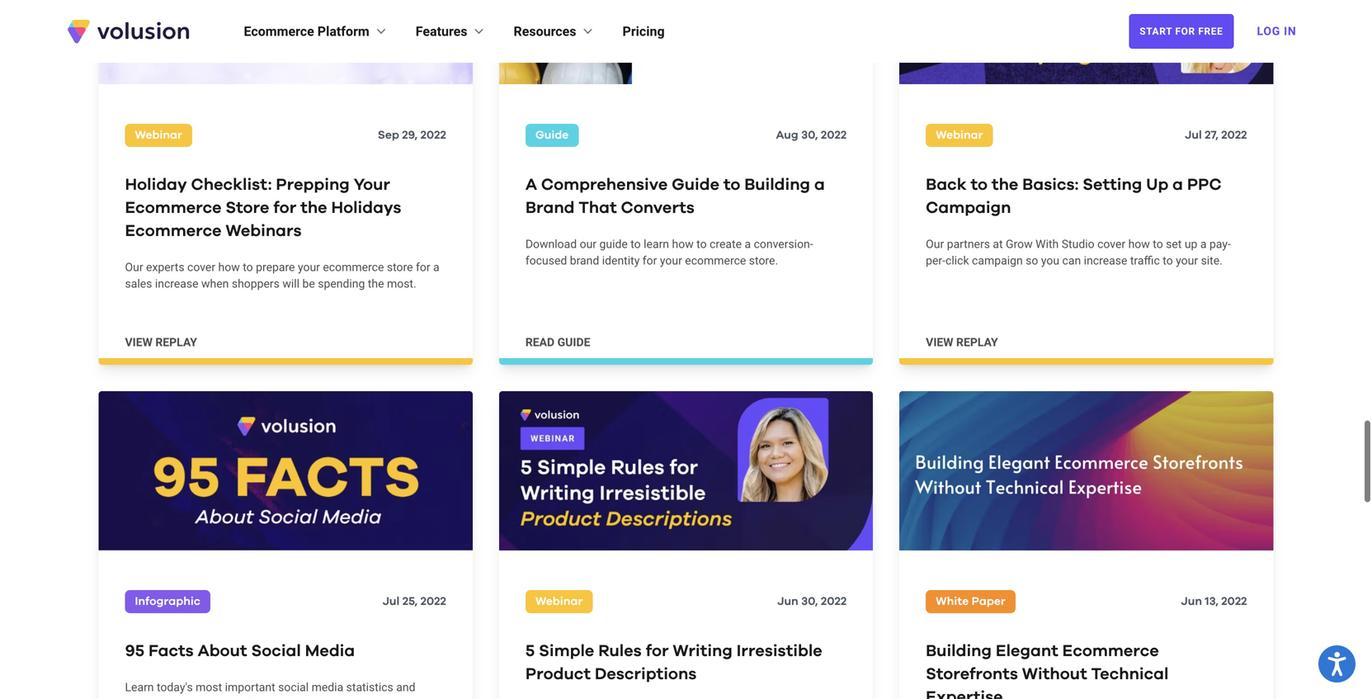 Task type: locate. For each thing, give the bounding box(es) containing it.
0 horizontal spatial our
[[178, 697, 195, 699]]

1 horizontal spatial replay
[[957, 336, 998, 349]]

2022 right aug
[[821, 130, 847, 141]]

0 horizontal spatial your
[[298, 260, 320, 274]]

learn
[[644, 237, 669, 251]]

studio
[[1062, 237, 1095, 251]]

how inside our experts cover how to prepare your ecommerce store for a sales increase when shoppers will be spending the most.
[[218, 260, 240, 274]]

view replay down sales
[[125, 336, 197, 349]]

about
[[198, 643, 247, 659]]

1 vertical spatial guide
[[558, 336, 591, 349]]

cover up when
[[187, 260, 215, 274]]

ecommerce up experts
[[125, 223, 222, 239]]

experts
[[146, 260, 185, 274]]

0 vertical spatial jul
[[1185, 130, 1202, 141]]

replay
[[155, 336, 197, 349], [957, 336, 998, 349]]

jul for 95 facts about social media
[[383, 596, 400, 607]]

descriptions
[[595, 666, 697, 683]]

for down learn
[[643, 254, 657, 267]]

guide up 'identity'
[[600, 237, 628, 251]]

a right up on the right top of page
[[1201, 237, 1207, 251]]

view replay down click at right top
[[926, 336, 998, 349]]

1 view replay from the left
[[125, 336, 197, 349]]

0 vertical spatial cover
[[1098, 237, 1126, 251]]

aug 30, 2022
[[776, 130, 847, 141]]

how up traffic
[[1129, 237, 1150, 251]]

0 horizontal spatial building
[[745, 177, 811, 193]]

check
[[125, 697, 155, 699]]

webinar up the simple
[[536, 596, 583, 607]]

your down up on the right top of page
[[1176, 254, 1199, 267]]

1 horizontal spatial jun
[[1181, 596, 1203, 607]]

replay for holiday checklist: prepping your ecommerce store for the holidays ecommerce webinars
[[155, 336, 197, 349]]

per-
[[926, 254, 946, 267]]

campaign
[[972, 254, 1023, 267]]

free
[[1199, 26, 1224, 37]]

cover
[[1098, 237, 1126, 251], [187, 260, 215, 274]]

1 horizontal spatial view
[[926, 336, 954, 349]]

cover inside our experts cover how to prepare your ecommerce store for a sales increase when shoppers will be spending the most.
[[187, 260, 215, 274]]

2 replay from the left
[[957, 336, 998, 349]]

a right create
[[745, 237, 751, 251]]

guide inside a comprehensive guide to building a brand that converts
[[672, 177, 720, 193]]

to inside a comprehensive guide to building a brand that converts
[[724, 177, 741, 193]]

0 vertical spatial our
[[926, 237, 944, 251]]

0 horizontal spatial our
[[125, 260, 143, 274]]

1 replay from the left
[[155, 336, 197, 349]]

29,
[[402, 130, 418, 141]]

webinar for holiday
[[135, 130, 182, 141]]

our up per-
[[926, 237, 944, 251]]

the up campaign
[[992, 177, 1019, 193]]

how left it
[[255, 697, 277, 699]]

our up 'brand'
[[580, 237, 597, 251]]

our inside our partners at grow with studio cover how to set up a pay- per-click campaign so you can increase traffic to your site.
[[926, 237, 944, 251]]

1 view replay button from the left
[[125, 334, 197, 351]]

1 vertical spatial building
[[926, 643, 992, 659]]

view replay
[[125, 336, 197, 349], [926, 336, 998, 349]]

a comprehensive guide to building a brand that converts image
[[499, 0, 873, 84]]

0 horizontal spatial increase
[[155, 277, 199, 291]]

0 vertical spatial increase
[[1084, 254, 1128, 267]]

guide right read
[[558, 336, 591, 349]]

increase down experts
[[155, 277, 199, 291]]

1 horizontal spatial guide
[[600, 237, 628, 251]]

2022 right the 29,
[[421, 130, 446, 141]]

0 horizontal spatial the
[[301, 200, 327, 216]]

1 horizontal spatial our
[[926, 237, 944, 251]]

for up webinars on the left of the page
[[273, 200, 297, 216]]

2 view replay from the left
[[926, 336, 998, 349]]

view replay button down click at right top
[[926, 334, 998, 351]]

building
[[745, 177, 811, 193], [926, 643, 992, 659]]

ecommerce inside dropdown button
[[244, 24, 314, 39]]

2022 for back to the basics: setting up a ppc campaign
[[1222, 130, 1248, 141]]

to up create
[[724, 177, 741, 193]]

ecommerce up the technical
[[1063, 643, 1159, 659]]

webinar
[[135, 130, 182, 141], [936, 130, 984, 141], [536, 596, 583, 607]]

your down learn
[[660, 254, 682, 267]]

how right learn
[[672, 237, 694, 251]]

jul left 27,
[[1185, 130, 1202, 141]]

0 horizontal spatial webinar
[[135, 130, 182, 141]]

95 facts about social media image
[[99, 391, 473, 550]]

ecommerce
[[685, 254, 746, 267], [323, 260, 384, 274]]

view for holiday checklist: prepping your ecommerce store for the holidays ecommerce webinars
[[125, 336, 153, 349]]

how
[[672, 237, 694, 251], [1129, 237, 1150, 251], [218, 260, 240, 274], [255, 697, 277, 699]]

building up 'storefronts'
[[926, 643, 992, 659]]

to
[[724, 177, 741, 193], [971, 177, 988, 193], [631, 237, 641, 251], [697, 237, 707, 251], [1153, 237, 1164, 251], [1163, 254, 1173, 267], [243, 260, 253, 274]]

1 horizontal spatial your
[[660, 254, 682, 267]]

1 horizontal spatial jul
[[1185, 130, 1202, 141]]

that
[[579, 200, 617, 216]]

ppc
[[1188, 177, 1222, 193]]

jun up irresistible
[[778, 596, 799, 607]]

ecommerce platform
[[244, 24, 370, 39]]

writing
[[673, 643, 733, 659]]

our
[[580, 237, 597, 251], [178, 697, 195, 699]]

prepare
[[256, 260, 295, 274]]

shoppers
[[232, 277, 280, 291]]

sep
[[378, 130, 399, 141]]

media
[[312, 680, 344, 694]]

0 horizontal spatial view replay
[[125, 336, 197, 349]]

2 horizontal spatial webinar
[[936, 130, 984, 141]]

converts
[[621, 200, 695, 216]]

1 view from the left
[[125, 336, 153, 349]]

27,
[[1205, 130, 1219, 141]]

webinar up back
[[936, 130, 984, 141]]

2022 for a comprehensive guide to building a brand that converts
[[821, 130, 847, 141]]

our up sales
[[125, 260, 143, 274]]

1 horizontal spatial view replay
[[926, 336, 998, 349]]

important
[[225, 680, 275, 694]]

2022 for building elegant ecommerce storefronts without technical expertise
[[1222, 596, 1248, 607]]

ecommerce
[[244, 24, 314, 39], [125, 200, 222, 216], [125, 223, 222, 239], [1063, 643, 1159, 659]]

for inside our experts cover how to prepare your ecommerce store for a sales increase when shoppers will be spending the most.
[[416, 260, 431, 274]]

2022 right 25,
[[421, 596, 446, 607]]

your
[[660, 254, 682, 267], [1176, 254, 1199, 267], [298, 260, 320, 274]]

back
[[926, 177, 967, 193]]

1 horizontal spatial our
[[580, 237, 597, 251]]

up
[[1185, 237, 1198, 251]]

1 vertical spatial guide
[[672, 177, 720, 193]]

ecommerce left platform
[[244, 24, 314, 39]]

our down the today's
[[178, 697, 195, 699]]

2 view from the left
[[926, 336, 954, 349]]

1 30, from the top
[[802, 130, 818, 141]]

a inside a comprehensive guide to building a brand that converts
[[815, 177, 825, 193]]

download our guide to learn how to create a conversion- focused brand identity for your ecommerce store.
[[526, 237, 814, 267]]

simple
[[539, 643, 595, 659]]

1 horizontal spatial guide
[[672, 177, 720, 193]]

holiday checklist: prepping your ecommerce store for the holidays ecommerce webinars
[[125, 177, 401, 239]]

webinar up 'holiday' at the top
[[135, 130, 182, 141]]

1 vertical spatial our
[[125, 260, 143, 274]]

a inside our partners at grow with studio cover how to set up a pay- per-click campaign so you can increase traffic to your site.
[[1201, 237, 1207, 251]]

to inside our experts cover how to prepare your ecommerce store for a sales increase when shoppers will be spending the most.
[[243, 260, 253, 274]]

log in
[[1257, 24, 1297, 38]]

0 horizontal spatial guide
[[536, 130, 569, 141]]

2022
[[421, 130, 446, 141], [821, 130, 847, 141], [1222, 130, 1248, 141], [421, 596, 446, 607], [821, 596, 847, 607], [1222, 596, 1248, 607]]

rules
[[599, 643, 642, 659]]

0 horizontal spatial jun
[[778, 596, 799, 607]]

0 vertical spatial our
[[580, 237, 597, 251]]

our
[[926, 237, 944, 251], [125, 260, 143, 274]]

view
[[125, 336, 153, 349], [926, 336, 954, 349]]

2 horizontal spatial the
[[992, 177, 1019, 193]]

2 jun from the left
[[1181, 596, 1203, 607]]

1 vertical spatial our
[[178, 697, 195, 699]]

1 horizontal spatial increase
[[1084, 254, 1128, 267]]

1 vertical spatial the
[[301, 200, 327, 216]]

to left learn
[[631, 237, 641, 251]]

ecommerce up spending
[[323, 260, 384, 274]]

jun left 13,
[[1181, 596, 1203, 607]]

your up be
[[298, 260, 320, 274]]

our inside our experts cover how to prepare your ecommerce store for a sales increase when shoppers will be spending the most.
[[125, 260, 143, 274]]

log
[[1257, 24, 1281, 38]]

cover inside our partners at grow with studio cover how to set up a pay- per-click campaign so you can increase traffic to your site.
[[1098, 237, 1126, 251]]

2022 up irresistible
[[821, 596, 847, 607]]

increase inside our experts cover how to prepare your ecommerce store for a sales increase when shoppers will be spending the most.
[[155, 277, 199, 291]]

guide up converts
[[672, 177, 720, 193]]

to up shoppers
[[243, 260, 253, 274]]

a down aug 30, 2022
[[815, 177, 825, 193]]

our inside download our guide to learn how to create a conversion- focused brand identity for your ecommerce store.
[[580, 237, 597, 251]]

our experts cover how to prepare your ecommerce store for a sales increase when shoppers will be spending the most.
[[125, 260, 440, 291]]

2022 for 5 simple rules for writing irresistible product descriptions
[[821, 596, 847, 607]]

a right store at the top
[[433, 260, 440, 274]]

the left most.
[[368, 277, 384, 291]]

view replay for back to the basics: setting up a ppc campaign
[[926, 336, 998, 349]]

your inside our experts cover how to prepare your ecommerce store for a sales increase when shoppers will be spending the most.
[[298, 260, 320, 274]]

30, up irresistible
[[802, 596, 818, 607]]

1 vertical spatial cover
[[187, 260, 215, 274]]

building down aug
[[745, 177, 811, 193]]

30,
[[802, 130, 818, 141], [802, 596, 818, 607]]

comprehensive
[[541, 177, 668, 193]]

a inside download our guide to learn how to create a conversion- focused brand identity for your ecommerce store.
[[745, 237, 751, 251]]

to up campaign
[[971, 177, 988, 193]]

1 horizontal spatial webinar
[[536, 596, 583, 607]]

increase
[[1084, 254, 1128, 267], [155, 277, 199, 291]]

for up the descriptions
[[646, 643, 669, 659]]

for right store at the top
[[416, 260, 431, 274]]

ecommerce down create
[[685, 254, 746, 267]]

how up when
[[218, 260, 240, 274]]

white paper
[[936, 596, 1006, 607]]

set
[[1166, 237, 1182, 251]]

0 horizontal spatial view
[[125, 336, 153, 349]]

how inside learn today's most important social media statistics and check out our timeline of how it became an importan
[[255, 697, 277, 699]]

2 horizontal spatial your
[[1176, 254, 1199, 267]]

a right up
[[1173, 177, 1184, 193]]

view replay button for back to the basics: setting up a ppc campaign
[[926, 334, 998, 351]]

0 vertical spatial building
[[745, 177, 811, 193]]

1 horizontal spatial the
[[368, 277, 384, 291]]

0 vertical spatial guide
[[600, 237, 628, 251]]

guide
[[600, 237, 628, 251], [558, 336, 591, 349]]

view down per-
[[926, 336, 954, 349]]

view down sales
[[125, 336, 153, 349]]

the down prepping
[[301, 200, 327, 216]]

back to the basics: setting up a ppc campaign
[[926, 177, 1222, 216]]

0 vertical spatial 30,
[[802, 130, 818, 141]]

2022 for holiday checklist: prepping your ecommerce store for the holidays ecommerce webinars
[[421, 130, 446, 141]]

cover right studio
[[1098, 237, 1126, 251]]

2022 right 13,
[[1222, 596, 1248, 607]]

0 horizontal spatial view replay button
[[125, 334, 197, 351]]

0 vertical spatial the
[[992, 177, 1019, 193]]

0 horizontal spatial cover
[[187, 260, 215, 274]]

guide up a
[[536, 130, 569, 141]]

be
[[303, 277, 315, 291]]

1 vertical spatial jul
[[383, 596, 400, 607]]

2 view replay button from the left
[[926, 334, 998, 351]]

1 vertical spatial 30,
[[802, 596, 818, 607]]

2 vertical spatial the
[[368, 277, 384, 291]]

guide inside download our guide to learn how to create a conversion- focused brand identity for your ecommerce store.
[[600, 237, 628, 251]]

the inside our experts cover how to prepare your ecommerce store for a sales increase when shoppers will be spending the most.
[[368, 277, 384, 291]]

increase down studio
[[1084, 254, 1128, 267]]

download
[[526, 237, 577, 251]]

in
[[1284, 24, 1297, 38]]

1 horizontal spatial building
[[926, 643, 992, 659]]

0 horizontal spatial jul
[[383, 596, 400, 607]]

for inside holiday checklist: prepping your ecommerce store for the holidays ecommerce webinars
[[273, 200, 297, 216]]

a inside our experts cover how to prepare your ecommerce store for a sales increase when shoppers will be spending the most.
[[433, 260, 440, 274]]

1 horizontal spatial view replay button
[[926, 334, 998, 351]]

ecommerce inside our experts cover how to prepare your ecommerce store for a sales increase when shoppers will be spending the most.
[[323, 260, 384, 274]]

jul left 25,
[[383, 596, 400, 607]]

create
[[710, 237, 742, 251]]

0 horizontal spatial ecommerce
[[323, 260, 384, 274]]

became
[[289, 697, 330, 699]]

view replay for holiday checklist: prepping your ecommerce store for the holidays ecommerce webinars
[[125, 336, 197, 349]]

webinar for back
[[936, 130, 984, 141]]

how inside our partners at grow with studio cover how to set up a pay- per-click campaign so you can increase traffic to your site.
[[1129, 237, 1150, 251]]

your inside download our guide to learn how to create a conversion- focused brand identity for your ecommerce store.
[[660, 254, 682, 267]]

30, right aug
[[802, 130, 818, 141]]

1 jun from the left
[[778, 596, 799, 607]]

holidays
[[331, 200, 401, 216]]

start for free
[[1140, 26, 1224, 37]]

your
[[354, 177, 390, 193]]

traffic
[[1131, 254, 1160, 267]]

timeline
[[198, 697, 239, 699]]

0 horizontal spatial guide
[[558, 336, 591, 349]]

1 horizontal spatial ecommerce
[[685, 254, 746, 267]]

2 30, from the top
[[802, 596, 818, 607]]

0 vertical spatial guide
[[536, 130, 569, 141]]

2022 right 27,
[[1222, 130, 1248, 141]]

0 horizontal spatial replay
[[155, 336, 197, 349]]

facts
[[149, 643, 194, 659]]

you
[[1042, 254, 1060, 267]]

to left create
[[697, 237, 707, 251]]

view replay button down sales
[[125, 334, 197, 351]]

1 vertical spatial increase
[[155, 277, 199, 291]]

the
[[992, 177, 1019, 193], [301, 200, 327, 216], [368, 277, 384, 291]]

1 horizontal spatial cover
[[1098, 237, 1126, 251]]



Task type: vqa. For each thing, say whether or not it's contained in the screenshot.


Task type: describe. For each thing, give the bounding box(es) containing it.
of
[[241, 697, 252, 699]]

pricing
[[623, 24, 665, 39]]

today's
[[157, 680, 193, 694]]

building elegant ecommerce storefronts without technical expertise image
[[900, 391, 1274, 550]]

for inside download our guide to learn how to create a conversion- focused brand identity for your ecommerce store.
[[643, 254, 657, 267]]

13,
[[1205, 596, 1219, 607]]

conversion-
[[754, 237, 814, 251]]

store.
[[749, 254, 778, 267]]

25,
[[403, 596, 418, 607]]

basics:
[[1023, 177, 1079, 193]]

product
[[526, 666, 591, 683]]

holiday checklist: prepping your ecommerce store for the holidays ecommerce webinars image
[[99, 0, 473, 84]]

will
[[283, 277, 300, 291]]

ecommerce platform button
[[244, 21, 389, 41]]

brand
[[570, 254, 599, 267]]

jun for 5 simple rules for writing irresistible product descriptions
[[778, 596, 799, 607]]

without
[[1022, 666, 1088, 683]]

30, for a
[[802, 130, 818, 141]]

can
[[1063, 254, 1081, 267]]

prepping
[[276, 177, 350, 193]]

expertise
[[926, 689, 1003, 699]]

to down set
[[1163, 254, 1173, 267]]

5 simple rules for writing irresistible product descriptions image
[[499, 391, 873, 550]]

95
[[125, 643, 145, 659]]

sep 29, 2022
[[378, 130, 446, 141]]

social
[[251, 643, 301, 659]]

statistics
[[346, 680, 394, 694]]

brand
[[526, 200, 575, 216]]

building elegant ecommerce storefronts without technical expertise
[[926, 643, 1169, 699]]

click
[[946, 254, 969, 267]]

how inside download our guide to learn how to create a conversion- focused brand identity for your ecommerce store.
[[672, 237, 694, 251]]

media
[[305, 643, 355, 659]]

ecommerce inside download our guide to learn how to create a conversion- focused brand identity for your ecommerce store.
[[685, 254, 746, 267]]

and
[[396, 680, 416, 694]]

out
[[158, 697, 175, 699]]

most
[[196, 680, 222, 694]]

aug
[[776, 130, 799, 141]]

to left set
[[1153, 237, 1164, 251]]

95 facts about social media
[[125, 643, 355, 659]]

storefronts
[[926, 666, 1018, 683]]

building inside a comprehensive guide to building a brand that converts
[[745, 177, 811, 193]]

jul for back to the basics: setting up a ppc campaign
[[1185, 130, 1202, 141]]

so
[[1026, 254, 1039, 267]]

jul 27, 2022
[[1185, 130, 1248, 141]]

campaign
[[926, 200, 1012, 216]]

your inside our partners at grow with studio cover how to set up a pay- per-click campaign so you can increase traffic to your site.
[[1176, 254, 1199, 267]]

2022 for 95 facts about social media
[[421, 596, 446, 607]]

to inside the back to the basics: setting up a ppc campaign
[[971, 177, 988, 193]]

at
[[993, 237, 1003, 251]]

partners
[[947, 237, 990, 251]]

ecommerce down 'holiday' at the top
[[125, 200, 222, 216]]

start for free link
[[1129, 14, 1234, 49]]

back to the basics: setting up a ppc campaign image
[[900, 0, 1274, 84]]

read
[[526, 336, 555, 349]]

resources
[[514, 24, 577, 39]]

the inside holiday checklist: prepping your ecommerce store for the holidays ecommerce webinars
[[301, 200, 327, 216]]

resources button
[[514, 21, 596, 41]]

5 simple rules for writing irresistible product descriptions
[[526, 643, 823, 683]]

read guide button
[[526, 334, 591, 351]]

jun for building elegant ecommerce storefronts without technical expertise
[[1181, 596, 1203, 607]]

open accessibe: accessibility options, statement and help image
[[1328, 652, 1347, 676]]

technical
[[1092, 666, 1169, 683]]

our for back to the basics: setting up a ppc campaign
[[926, 237, 944, 251]]

grow
[[1006, 237, 1033, 251]]

for
[[1176, 26, 1196, 37]]

guide inside button
[[558, 336, 591, 349]]

it
[[279, 697, 286, 699]]

white
[[936, 596, 969, 607]]

our for holiday checklist: prepping your ecommerce store for the holidays ecommerce webinars
[[125, 260, 143, 274]]

our partners at grow with studio cover how to set up a pay- per-click campaign so you can increase traffic to your site.
[[926, 237, 1231, 267]]

a comprehensive guide to building a brand that converts
[[526, 177, 825, 216]]

read guide
[[526, 336, 591, 349]]

elegant
[[996, 643, 1059, 659]]

learn today's most important social media statistics and check out our timeline of how it became an importan
[[125, 680, 416, 699]]

webinar for 5
[[536, 596, 583, 607]]

site.
[[1201, 254, 1223, 267]]

log in link
[[1248, 13, 1307, 50]]

our inside learn today's most important social media statistics and check out our timeline of how it became an importan
[[178, 697, 195, 699]]

platform
[[318, 24, 370, 39]]

jun 30, 2022
[[778, 596, 847, 607]]

pay-
[[1210, 237, 1231, 251]]

30, for irresistible
[[802, 596, 818, 607]]

focused
[[526, 254, 567, 267]]

view for back to the basics: setting up a ppc campaign
[[926, 336, 954, 349]]

jun 13, 2022
[[1181, 596, 1248, 607]]

with
[[1036, 237, 1059, 251]]

when
[[201, 277, 229, 291]]

view replay button for holiday checklist: prepping your ecommerce store for the holidays ecommerce webinars
[[125, 334, 197, 351]]

replay for back to the basics: setting up a ppc campaign
[[957, 336, 998, 349]]

store
[[226, 200, 269, 216]]

5
[[526, 643, 535, 659]]

most.
[[387, 277, 417, 291]]

the inside the back to the basics: setting up a ppc campaign
[[992, 177, 1019, 193]]

ecommerce inside 'building elegant ecommerce storefronts without technical expertise'
[[1063, 643, 1159, 659]]

building inside 'building elegant ecommerce storefronts without technical expertise'
[[926, 643, 992, 659]]

features button
[[416, 21, 487, 41]]

spending
[[318, 277, 365, 291]]

pricing link
[[623, 21, 665, 41]]

a inside the back to the basics: setting up a ppc campaign
[[1173, 177, 1184, 193]]

start
[[1140, 26, 1173, 37]]

holiday
[[125, 177, 187, 193]]

webinars
[[226, 223, 302, 239]]

increase inside our partners at grow with studio cover how to set up a pay- per-click campaign so you can increase traffic to your site.
[[1084, 254, 1128, 267]]

for inside 5 simple rules for writing irresistible product descriptions
[[646, 643, 669, 659]]



